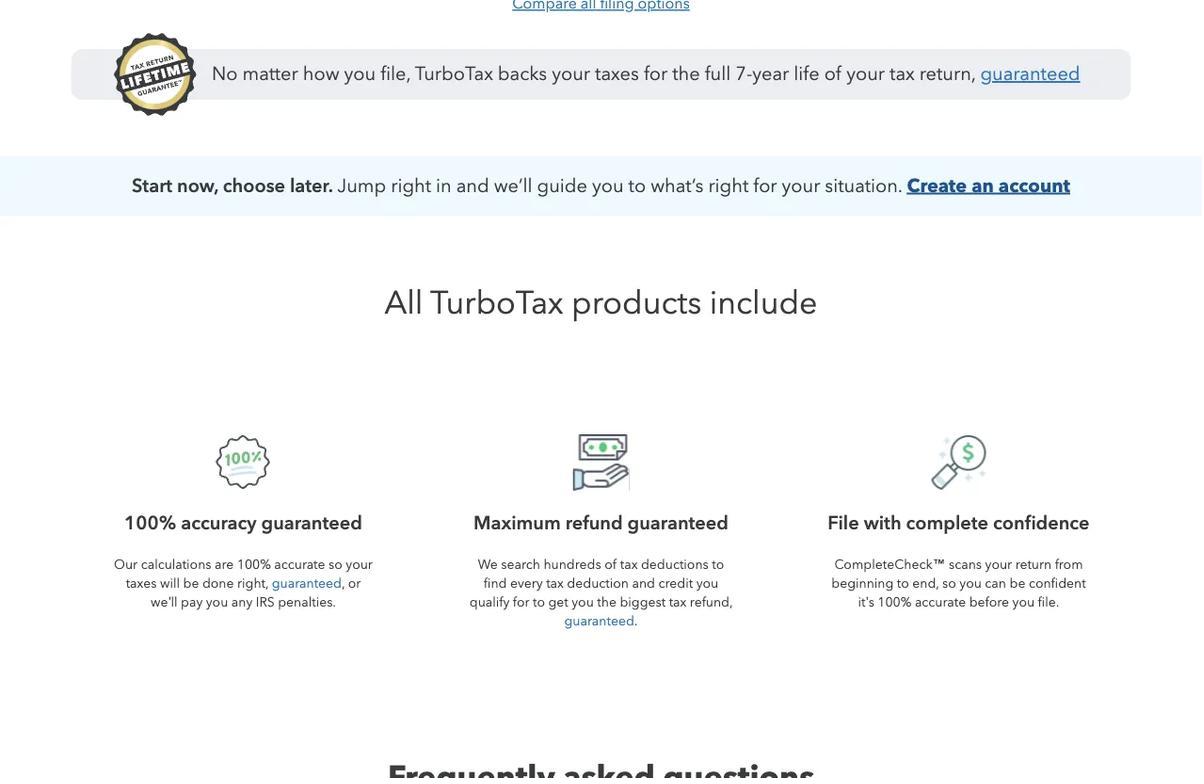 Task type: vqa. For each thing, say whether or not it's contained in the screenshot.
the top guaranteed link
yes



Task type: locate. For each thing, give the bounding box(es) containing it.
your right life
[[847, 61, 885, 87]]

to left end,
[[897, 575, 910, 591]]

the left the full
[[673, 61, 701, 87]]

before
[[970, 594, 1010, 609]]

all
[[385, 283, 423, 321]]

no matter how you file, turbotax backs your taxes for the full 7-year life of your tax return, guaranteed
[[212, 61, 1081, 87]]

0 horizontal spatial of
[[605, 556, 617, 572]]

1 horizontal spatial guaranteed link
[[565, 613, 635, 628]]

calculations
[[141, 556, 211, 572]]

be up the pay
[[183, 575, 199, 591]]

right right what's
[[709, 173, 749, 199]]

full
[[705, 61, 731, 87]]

the inside 'we search hundreds of tax deductions to find every tax deduction and credit you qualify for to get you the biggest tax refund, guaranteed .'
[[597, 594, 617, 609]]

deduction
[[567, 575, 629, 591]]

penalties.
[[278, 594, 336, 609]]

tax up deduction on the bottom of the page
[[620, 556, 638, 572]]

0 horizontal spatial guaranteed link
[[272, 575, 342, 591]]

to
[[629, 173, 646, 199], [712, 556, 725, 572], [897, 575, 910, 591], [533, 594, 545, 609]]

done
[[202, 575, 234, 591]]

0 horizontal spatial we'll
[[151, 594, 178, 609]]

you down 'done'
[[206, 594, 228, 609]]

guaranteed down deduction on the bottom of the page
[[565, 613, 635, 628]]

0 horizontal spatial so
[[329, 556, 343, 572]]

your up can
[[986, 556, 1013, 572]]

guaranteed link up penalties.
[[272, 575, 342, 591]]

right,
[[237, 575, 269, 591]]

turbotax right file,
[[415, 61, 493, 87]]

1 horizontal spatial 100%
[[237, 556, 271, 572]]

you right guide at left
[[592, 173, 624, 199]]

be
[[183, 575, 199, 591], [1010, 575, 1026, 591]]

0 horizontal spatial taxes
[[126, 575, 157, 591]]

0 horizontal spatial accurate
[[274, 556, 326, 572]]

to inside the completecheck™ scans your return from beginning to end, so you can be confident it's 100% accurate before you file.
[[897, 575, 910, 591]]

we'll
[[494, 173, 533, 199], [151, 594, 178, 609]]

and
[[457, 173, 490, 199], [633, 575, 656, 591]]

and right in
[[457, 173, 490, 199]]

biggest
[[620, 594, 666, 609]]

0 horizontal spatial and
[[457, 173, 490, 199]]

to left what's
[[629, 173, 646, 199]]

no
[[212, 61, 238, 87]]

0 vertical spatial and
[[457, 173, 490, 199]]

guaranteed up deductions
[[628, 511, 729, 534]]

0 vertical spatial guaranteed link
[[272, 575, 342, 591]]

1 vertical spatial taxes
[[126, 575, 157, 591]]

100% accuracy guaranteed
[[124, 511, 363, 534]]

2 vertical spatial 100%
[[878, 594, 912, 609]]

you inside , or we'll pay you any irs penalties.
[[206, 594, 228, 609]]

of
[[825, 61, 842, 87], [605, 556, 617, 572]]

guaranteed up penalties.
[[272, 575, 342, 591]]

1 horizontal spatial of
[[825, 61, 842, 87]]

an
[[972, 173, 995, 199]]

for left the full
[[644, 61, 668, 87]]

tax
[[890, 61, 915, 87], [620, 556, 638, 572], [547, 575, 564, 591], [669, 594, 687, 609]]

turbotax
[[415, 61, 493, 87], [431, 283, 564, 321]]

you down deduction on the bottom of the page
[[572, 594, 594, 609]]

taxes
[[595, 61, 640, 87], [126, 575, 157, 591]]

0 vertical spatial of
[[825, 61, 842, 87]]

1 horizontal spatial accurate
[[915, 594, 967, 609]]

maximum
[[474, 511, 561, 534]]

1 horizontal spatial right
[[709, 173, 749, 199]]

tax down the credit
[[669, 594, 687, 609]]

credit
[[659, 575, 693, 591]]

accurate
[[274, 556, 326, 572], [915, 594, 967, 609]]

your up or
[[346, 556, 373, 572]]

year
[[753, 61, 790, 87]]

and up biggest
[[633, 575, 656, 591]]

file.
[[1039, 594, 1060, 609]]

start now, choose later. jump right in and we'll guide you to what's right for your situation. create an account
[[132, 173, 1071, 199]]

1 vertical spatial the
[[597, 594, 617, 609]]

0 vertical spatial accurate
[[274, 556, 326, 572]]

for right what's
[[754, 173, 778, 199]]

or
[[348, 575, 361, 591]]

we search hundreds of tax deductions to find every tax deduction and credit you qualify for to get you the biggest tax refund, guaranteed .
[[470, 556, 733, 628]]

1 vertical spatial we'll
[[151, 594, 178, 609]]

0 vertical spatial we'll
[[494, 173, 533, 199]]

return
[[1016, 556, 1052, 572]]

2 vertical spatial for
[[513, 594, 530, 609]]

tax left the return,
[[890, 61, 915, 87]]

it's
[[859, 594, 875, 609]]

hundreds
[[544, 556, 602, 572]]

for
[[644, 61, 668, 87], [754, 173, 778, 199], [513, 594, 530, 609]]

confident
[[1029, 575, 1087, 591]]

0 horizontal spatial right
[[391, 173, 431, 199]]

choose
[[223, 173, 285, 199]]

so right end,
[[943, 575, 957, 591]]

be right can
[[1010, 575, 1026, 591]]

1 vertical spatial so
[[943, 575, 957, 591]]

100% up our
[[124, 511, 176, 534]]

we'll down will
[[151, 594, 178, 609]]

be inside our calculations are 100% accurate so your taxes will be done right,
[[183, 575, 199, 591]]

1 horizontal spatial and
[[633, 575, 656, 591]]

100% inside the completecheck™ scans your return from beginning to end, so you can be confident it's 100% accurate before you file.
[[878, 594, 912, 609]]

guaranteed link
[[272, 575, 342, 591], [565, 613, 635, 628]]

0 horizontal spatial 100%
[[124, 511, 176, 534]]

100% up right,
[[237, 556, 271, 572]]

situation.
[[825, 173, 903, 199]]

1 vertical spatial 100%
[[237, 556, 271, 572]]

so inside our calculations are 100% accurate so your taxes will be done right,
[[329, 556, 343, 572]]

accurate down end,
[[915, 594, 967, 609]]

for inside 'we search hundreds of tax deductions to find every tax deduction and credit you qualify for to get you the biggest tax refund, guaranteed .'
[[513, 594, 530, 609]]

accurate up penalties.
[[274, 556, 326, 572]]

we'll left guide at left
[[494, 173, 533, 199]]

your
[[552, 61, 591, 87], [847, 61, 885, 87], [782, 173, 821, 199], [346, 556, 373, 572], [986, 556, 1013, 572]]

the
[[673, 61, 701, 87], [597, 594, 617, 609]]

account
[[999, 173, 1071, 199]]

so up ,
[[329, 556, 343, 572]]

you left file.
[[1013, 594, 1035, 609]]

how
[[303, 61, 340, 87]]

refund
[[566, 511, 623, 534]]

the down deduction on the bottom of the page
[[597, 594, 617, 609]]

0 vertical spatial the
[[673, 61, 701, 87]]

turbotax right all
[[431, 283, 564, 321]]

1 horizontal spatial taxes
[[595, 61, 640, 87]]

matter
[[243, 61, 298, 87]]

.
[[635, 613, 638, 628]]

guaranteed link down deduction on the bottom of the page
[[565, 613, 635, 628]]

accurate inside our calculations are 100% accurate so your taxes will be done right,
[[274, 556, 326, 572]]

complete
[[907, 511, 989, 534]]

1 vertical spatial turbotax
[[431, 283, 564, 321]]

what's
[[651, 173, 704, 199]]

file
[[828, 511, 860, 534]]

of right life
[[825, 61, 842, 87]]

return,
[[920, 61, 976, 87]]

0 horizontal spatial the
[[597, 594, 617, 609]]

of up deduction on the bottom of the page
[[605, 556, 617, 572]]

from
[[1056, 556, 1084, 572]]

for down the every
[[513, 594, 530, 609]]

1 horizontal spatial the
[[673, 61, 701, 87]]

1 vertical spatial for
[[754, 173, 778, 199]]

1 vertical spatial guaranteed link
[[565, 613, 635, 628]]

1 horizontal spatial be
[[1010, 575, 1026, 591]]

guaranteed
[[981, 61, 1081, 87], [261, 511, 363, 534], [628, 511, 729, 534], [272, 575, 342, 591], [565, 613, 635, 628]]

in
[[436, 173, 452, 199]]

1 horizontal spatial so
[[943, 575, 957, 591]]

1 vertical spatial accurate
[[915, 594, 967, 609]]

you
[[344, 61, 376, 87], [592, 173, 624, 199], [697, 575, 719, 591], [960, 575, 982, 591], [206, 594, 228, 609], [572, 594, 594, 609], [1013, 594, 1035, 609]]

100% right it's
[[878, 594, 912, 609]]

100%
[[124, 511, 176, 534], [237, 556, 271, 572], [878, 594, 912, 609]]

completecheck™
[[835, 556, 946, 572]]

right left in
[[391, 173, 431, 199]]

1 horizontal spatial we'll
[[494, 173, 533, 199]]

1 horizontal spatial for
[[644, 61, 668, 87]]

deductions
[[641, 556, 709, 572]]

1 vertical spatial and
[[633, 575, 656, 591]]

2 horizontal spatial 100%
[[878, 594, 912, 609]]

guaranteed link for refund
[[565, 613, 635, 628]]

scans
[[950, 556, 983, 572]]

0 horizontal spatial for
[[513, 594, 530, 609]]

we
[[478, 556, 498, 572]]

so
[[329, 556, 343, 572], [943, 575, 957, 591]]

right
[[391, 173, 431, 199], [709, 173, 749, 199]]

guaranteed link for accuracy
[[272, 575, 342, 591]]

our
[[114, 556, 138, 572]]

you up refund,
[[697, 575, 719, 591]]

1 be from the left
[[183, 575, 199, 591]]

0 vertical spatial so
[[329, 556, 343, 572]]

1 vertical spatial of
[[605, 556, 617, 572]]

2 be from the left
[[1010, 575, 1026, 591]]

0 horizontal spatial be
[[183, 575, 199, 591]]

your inside the completecheck™ scans your return from beginning to end, so you can be confident it's 100% accurate before you file.
[[986, 556, 1013, 572]]



Task type: describe. For each thing, give the bounding box(es) containing it.
products include
[[572, 283, 818, 321]]

so inside the completecheck™ scans your return from beginning to end, so you can be confident it's 100% accurate before you file.
[[943, 575, 957, 591]]

be inside the completecheck™ scans your return from beginning to end, so you can be confident it's 100% accurate before you file.
[[1010, 575, 1026, 591]]

your right the backs
[[552, 61, 591, 87]]

refund,
[[690, 594, 733, 609]]

our calculations are 100% accurate so your taxes will be done right,
[[114, 556, 373, 591]]

guaranteed button
[[981, 61, 1081, 87]]

get
[[549, 594, 569, 609]]

qualify
[[470, 594, 510, 609]]

your inside our calculations are 100% accurate so your taxes will be done right,
[[346, 556, 373, 572]]

we'll inside , or we'll pay you any irs penalties.
[[151, 594, 178, 609]]

taxes inside our calculations are 100% accurate so your taxes will be done right,
[[126, 575, 157, 591]]

, or we'll pay you any irs penalties.
[[151, 575, 361, 609]]

to up refund,
[[712, 556, 725, 572]]

file,
[[381, 61, 411, 87]]

completecheck™ scans your return from beginning to end, so you can be confident it's 100% accurate before you file.
[[832, 556, 1087, 609]]

every
[[511, 575, 543, 591]]

find
[[484, 575, 507, 591]]

guaranteed inside 'we search hundreds of tax deductions to find every tax deduction and credit you qualify for to get you the biggest tax refund, guaranteed .'
[[565, 613, 635, 628]]

any
[[232, 594, 253, 609]]

later.
[[290, 173, 333, 199]]

and inside 'we search hundreds of tax deductions to find every tax deduction and credit you qualify for to get you the biggest tax refund, guaranteed .'
[[633, 575, 656, 591]]

beginning
[[832, 575, 894, 591]]

life
[[794, 61, 820, 87]]

create
[[908, 173, 968, 199]]

will
[[160, 575, 180, 591]]

file with complete confidence
[[828, 511, 1090, 534]]

guaranteed right the return,
[[981, 61, 1081, 87]]

2 horizontal spatial for
[[754, 173, 778, 199]]

guaranteed up ,
[[261, 511, 363, 534]]

0 vertical spatial 100%
[[124, 511, 176, 534]]

confidence
[[994, 511, 1090, 534]]

with
[[864, 511, 902, 534]]

you down scans
[[960, 575, 982, 591]]

are
[[215, 556, 234, 572]]

0 vertical spatial taxes
[[595, 61, 640, 87]]

your left situation.
[[782, 173, 821, 199]]

end,
[[913, 575, 940, 591]]

,
[[342, 575, 345, 591]]

maximum refund guaranteed
[[474, 511, 729, 534]]

1 right from the left
[[391, 173, 431, 199]]

jump
[[338, 173, 386, 199]]

backs
[[498, 61, 548, 87]]

can
[[986, 575, 1007, 591]]

irs
[[256, 594, 275, 609]]

0 vertical spatial turbotax
[[415, 61, 493, 87]]

you left file,
[[344, 61, 376, 87]]

2 right from the left
[[709, 173, 749, 199]]

start
[[132, 173, 172, 199]]

100% inside our calculations are 100% accurate so your taxes will be done right,
[[237, 556, 271, 572]]

tax up get
[[547, 575, 564, 591]]

create an account link
[[908, 173, 1071, 199]]

now,
[[177, 173, 218, 199]]

0 vertical spatial for
[[644, 61, 668, 87]]

accurate inside the completecheck™ scans your return from beginning to end, so you can be confident it's 100% accurate before you file.
[[915, 594, 967, 609]]

7-
[[736, 61, 753, 87]]

of inside 'we search hundreds of tax deductions to find every tax deduction and credit you qualify for to get you the biggest tax refund, guaranteed .'
[[605, 556, 617, 572]]

to left get
[[533, 594, 545, 609]]

accuracy
[[181, 511, 257, 534]]

all turbotax products include
[[385, 283, 818, 321]]

search
[[501, 556, 541, 572]]

pay
[[181, 594, 203, 609]]

guide
[[537, 173, 588, 199]]



